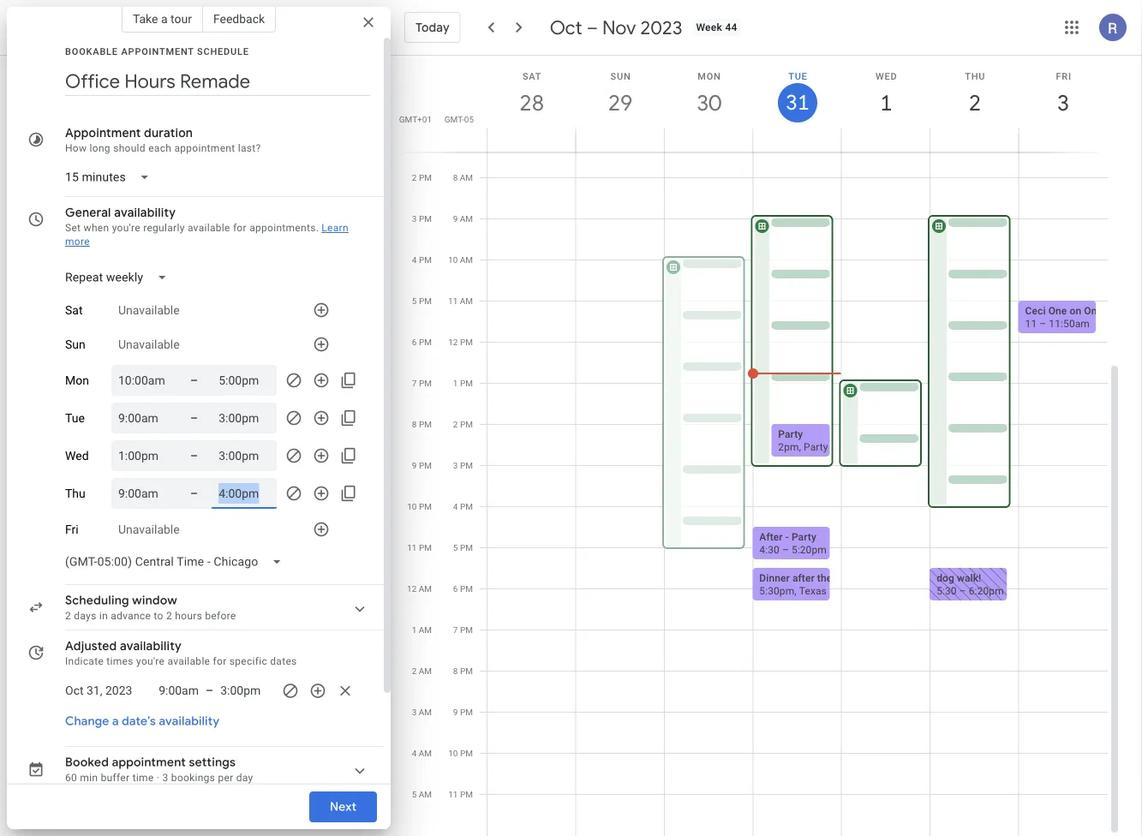 Task type: vqa. For each thing, say whether or not it's contained in the screenshot.
28 column header
yes



Task type: describe. For each thing, give the bounding box(es) containing it.
0 vertical spatial 9 pm
[[412, 460, 432, 470]]

0 vertical spatial 8
[[453, 172, 458, 182]]

5:30pm
[[759, 585, 794, 597]]

·
[[157, 772, 160, 784]]

take a tour
[[133, 12, 192, 26]]

gmt-
[[444, 114, 464, 124]]

am for 5 am
[[419, 789, 432, 799]]

feedback button
[[203, 5, 276, 33]]

wed for wed 1
[[876, 71, 898, 81]]

4 am
[[412, 748, 432, 758]]

dinner
[[759, 572, 790, 584]]

1 vertical spatial 7
[[453, 625, 458, 635]]

1 horizontal spatial 6
[[453, 583, 458, 594]]

times
[[107, 655, 133, 667]]

2 am
[[412, 666, 432, 676]]

each
[[148, 142, 171, 154]]

Start time on Mondays text field
[[118, 370, 170, 391]]

1 vertical spatial 8 pm
[[453, 666, 473, 676]]

60
[[65, 772, 77, 784]]

wed for wed
[[65, 449, 89, 463]]

buffer
[[101, 772, 130, 784]]

next
[[330, 799, 356, 815]]

tue for tue 31
[[788, 71, 808, 81]]

– inside after - party 4:30 – 5:20pm
[[782, 544, 789, 556]]

Start time text field
[[151, 680, 199, 701]]

0 vertical spatial 8 pm
[[412, 419, 432, 429]]

you're inside adjusted availability indicate times you're available for specific dates
[[136, 655, 165, 667]]

am for 9 am
[[460, 213, 473, 224]]

0 horizontal spatial 5 pm
[[412, 296, 432, 306]]

appointment
[[65, 125, 141, 141]]

long
[[90, 142, 110, 154]]

mon for mon 30
[[698, 71, 721, 81]]

thu for thu
[[65, 486, 85, 501]]

-
[[785, 531, 789, 543]]

0 vertical spatial 3 pm
[[412, 213, 432, 224]]

5:30
[[937, 585, 957, 597]]

Add title text field
[[65, 69, 370, 94]]

2 vertical spatial 9
[[453, 707, 458, 717]]

oct – nov 2023
[[550, 15, 682, 39]]

1 for pm
[[453, 378, 458, 388]]

set when you're regularly available for appointments.
[[65, 222, 319, 234]]

learn more
[[65, 222, 349, 248]]

1 pm
[[453, 378, 473, 388]]

– right start time on thursdays text box at the left
[[190, 486, 198, 500]]

2 column header
[[930, 56, 1019, 152]]

unavailable for sun
[[118, 337, 180, 351]]

am for 2 am
[[419, 666, 432, 676]]

12 for 12 am
[[407, 583, 417, 594]]

learn
[[322, 222, 349, 234]]

1 horizontal spatial 6 pm
[[453, 583, 473, 594]]

before
[[205, 610, 236, 622]]

End time text field
[[220, 680, 268, 701]]

dinner after the after-party
[[759, 572, 884, 584]]

30 column header
[[664, 56, 753, 152]]

2 vertical spatial 10
[[448, 748, 458, 758]]

mon 30
[[696, 71, 721, 117]]

schedule
[[197, 46, 249, 57]]

after - party 4:30 – 5:20pm
[[759, 531, 827, 556]]

wed 1
[[876, 71, 898, 117]]

learn more link
[[65, 222, 349, 248]]

0 vertical spatial you're
[[112, 222, 140, 234]]

availability for adjusted
[[120, 638, 182, 654]]

0 vertical spatial 9
[[453, 213, 458, 224]]

set
[[65, 222, 81, 234]]

Start time on Wednesdays text field
[[118, 446, 170, 466]]

am for 10 am
[[460, 254, 473, 265]]

12 pm
[[448, 337, 473, 347]]

– right start time on mondays 'text field'
[[190, 373, 198, 387]]

tour
[[170, 12, 192, 26]]

bookable
[[65, 46, 118, 57]]

change a date's availability button
[[58, 706, 226, 737]]

dog
[[937, 572, 954, 584]]

on
[[1070, 305, 1081, 317]]

3 column header
[[1018, 56, 1108, 152]]

6:20pm
[[969, 585, 1004, 597]]

hours
[[175, 610, 202, 622]]

End time on Tuesdays text field
[[219, 408, 270, 428]]

sun for sun 29
[[610, 71, 631, 81]]

29
[[607, 89, 632, 117]]

sunday, october 29 element
[[601, 83, 640, 123]]

, for 2pm
[[799, 441, 801, 453]]

scheduling
[[65, 593, 129, 608]]

am for 12 am
[[419, 583, 432, 594]]

tue 31
[[785, 71, 808, 116]]

today button
[[404, 7, 461, 48]]

4:30
[[759, 544, 779, 556]]

wednesday, november 1 element
[[867, 83, 906, 123]]

30
[[696, 89, 720, 117]]

week 44
[[696, 21, 737, 33]]

today
[[416, 20, 450, 35]]

1 horizontal spatial for
[[233, 222, 247, 234]]

friday, november 3 element
[[1044, 83, 1083, 123]]

general availability
[[65, 205, 176, 220]]

fri for fri 3
[[1056, 71, 1072, 81]]

1 vertical spatial 7 pm
[[453, 625, 473, 635]]

thursday, november 2 element
[[955, 83, 995, 123]]

thu 2
[[965, 71, 985, 117]]

0 vertical spatial available
[[188, 222, 230, 234]]

days
[[74, 610, 96, 622]]

End time on Wednesdays text field
[[219, 446, 270, 466]]

availability for general
[[114, 205, 176, 220]]

0 vertical spatial 4
[[412, 254, 417, 265]]

appointment duration how long should each appointment last?
[[65, 125, 261, 154]]

1 vertical spatial 8
[[412, 419, 417, 429]]

0 horizontal spatial 6 pm
[[412, 337, 432, 347]]

available inside adjusted availability indicate times you're available for specific dates
[[167, 655, 210, 667]]

1 one from the left
[[1048, 305, 1067, 317]]

0 vertical spatial 7 pm
[[412, 378, 432, 388]]

next button
[[309, 786, 377, 828]]

3 inside fri 3
[[1056, 89, 1068, 117]]

gmt+01
[[399, 114, 432, 124]]

1 horizontal spatial 9 pm
[[453, 707, 473, 717]]

1 vertical spatial 4 pm
[[453, 501, 473, 511]]

a for change
[[112, 714, 119, 729]]

1 vertical spatial 4
[[453, 501, 458, 511]]

Start time on Tuesdays text field
[[118, 408, 170, 428]]

2023
[[640, 15, 682, 39]]

0 vertical spatial party
[[778, 428, 803, 440]]

28 column header
[[487, 56, 576, 152]]

window
[[132, 593, 177, 608]]

0 horizontal spatial 2 pm
[[412, 172, 432, 182]]

2 inside thu 2
[[968, 89, 980, 117]]

adjusted availability indicate times you're available for specific dates
[[65, 638, 297, 667]]

1 vertical spatial 10
[[407, 501, 417, 511]]

after
[[759, 531, 783, 543]]

duration
[[144, 125, 193, 141]]

– right start time on wednesdays text field
[[190, 449, 198, 463]]

change a date's availability
[[65, 714, 219, 729]]

tuesday, october 31, today element
[[778, 83, 817, 123]]

ceci one on one 11 – 11:50am
[[1025, 305, 1103, 329]]

time
[[132, 772, 154, 784]]

0 horizontal spatial 7
[[412, 378, 417, 388]]

more
[[65, 236, 90, 248]]

End time on Mondays text field
[[219, 370, 270, 391]]

Start time on Thursdays text field
[[118, 483, 170, 504]]

specific
[[229, 655, 267, 667]]

unavailable for fri
[[118, 522, 180, 537]]

after
[[792, 572, 815, 584]]

walk!
[[957, 572, 981, 584]]

1 for am
[[412, 625, 417, 635]]

booked appointment settings 60 min buffer time · 3 bookings per day
[[65, 755, 253, 784]]

dog walk! 5:30 – 6:20pm
[[937, 572, 1004, 597]]



Task type: locate. For each thing, give the bounding box(es) containing it.
bookings
[[171, 772, 215, 784]]

1 vertical spatial sun
[[65, 337, 85, 351]]

10 right 4 am
[[448, 748, 458, 758]]

to
[[154, 610, 163, 622]]

availability down start time text field
[[159, 714, 219, 729]]

3 inside booked appointment settings 60 min buffer time · 3 bookings per day
[[162, 772, 168, 784]]

10 pm
[[407, 501, 432, 511], [448, 748, 473, 758]]

2 vertical spatial 1
[[412, 625, 417, 635]]

1 am
[[412, 625, 432, 635]]

0 horizontal spatial 11 pm
[[407, 542, 432, 553]]

appointment down duration
[[174, 142, 235, 154]]

fri
[[1056, 71, 1072, 81], [65, 522, 79, 537]]

1 horizontal spatial 5 pm
[[453, 542, 473, 553]]

3 pm left 9 am at the top left of the page
[[412, 213, 432, 224]]

9 am
[[453, 213, 473, 224]]

sun inside sun 29
[[610, 71, 631, 81]]

,
[[799, 441, 801, 453], [794, 585, 797, 597]]

28
[[518, 89, 543, 117]]

mon
[[698, 71, 721, 81], [65, 373, 89, 387]]

appointment up time
[[112, 755, 186, 770]]

appointment
[[121, 46, 194, 57]]

sat inside the sat 28
[[523, 71, 542, 81]]

0 horizontal spatial fri
[[65, 522, 79, 537]]

indicate
[[65, 655, 104, 667]]

available up start time text field
[[167, 655, 210, 667]]

appointment
[[174, 142, 235, 154], [112, 755, 186, 770]]

a left date's
[[112, 714, 119, 729]]

tue
[[788, 71, 808, 81], [65, 411, 85, 425]]

3 pm down 1 pm
[[453, 460, 473, 470]]

1 vertical spatial sat
[[65, 303, 83, 317]]

10 up 11 am
[[448, 254, 458, 265]]

when
[[84, 222, 109, 234]]

11 down 10 am
[[448, 296, 458, 306]]

how
[[65, 142, 87, 154]]

fri inside 3 column header
[[1056, 71, 1072, 81]]

1 vertical spatial available
[[167, 655, 210, 667]]

11:50am
[[1049, 317, 1090, 329]]

2 vertical spatial 4
[[412, 748, 417, 758]]

1 vertical spatial 10 pm
[[448, 748, 473, 758]]

7 pm right 1 am
[[453, 625, 473, 635]]

2 one from the left
[[1084, 305, 1103, 317]]

am
[[460, 172, 473, 182], [460, 213, 473, 224], [460, 254, 473, 265], [460, 296, 473, 306], [419, 583, 432, 594], [419, 625, 432, 635], [419, 666, 432, 676], [419, 707, 432, 717], [419, 748, 432, 758], [419, 789, 432, 799]]

am for 1 am
[[419, 625, 432, 635]]

8 am
[[453, 172, 473, 182]]

the
[[817, 572, 832, 584]]

0 vertical spatial 6
[[412, 337, 417, 347]]

am up the 5 am
[[419, 748, 432, 758]]

a left tour
[[161, 12, 168, 26]]

1 horizontal spatial sun
[[610, 71, 631, 81]]

1 horizontal spatial thu
[[965, 71, 985, 81]]

0 horizontal spatial 10 pm
[[407, 501, 432, 511]]

9
[[453, 213, 458, 224], [412, 460, 417, 470], [453, 707, 458, 717]]

you're down the general availability at left top
[[112, 222, 140, 234]]

11 pm right the 5 am
[[448, 789, 473, 799]]

party
[[860, 572, 884, 584]]

settings
[[189, 755, 236, 770]]

1 horizontal spatial fri
[[1056, 71, 1072, 81]]

6
[[412, 337, 417, 347], [453, 583, 458, 594]]

2 unavailable from the top
[[118, 337, 180, 351]]

one up 11:50am
[[1048, 305, 1067, 317]]

2 vertical spatial availability
[[159, 714, 219, 729]]

11 up 12 am at the bottom
[[407, 542, 417, 553]]

am for 11 am
[[460, 296, 473, 306]]

sun 29
[[607, 71, 632, 117]]

1 vertical spatial thu
[[65, 486, 85, 501]]

mon inside mon 30
[[698, 71, 721, 81]]

– inside dog walk! 5:30 – 6:20pm
[[959, 585, 966, 597]]

0 vertical spatial thu
[[965, 71, 985, 81]]

0 vertical spatial a
[[161, 12, 168, 26]]

10 pm right 4 am
[[448, 748, 473, 758]]

am for 8 am
[[460, 172, 473, 182]]

6 pm right 12 am at the bottom
[[453, 583, 473, 594]]

availability up regularly at the top left of the page
[[114, 205, 176, 220]]

0 vertical spatial 10 pm
[[407, 501, 432, 511]]

sat
[[523, 71, 542, 81], [65, 303, 83, 317]]

1 vertical spatial ,
[[794, 585, 797, 597]]

bookable appointment schedule
[[65, 46, 249, 57]]

0 horizontal spatial 9 pm
[[412, 460, 432, 470]]

1 vertical spatial 11 pm
[[448, 789, 473, 799]]

0 horizontal spatial 7 pm
[[412, 378, 432, 388]]

you're
[[112, 222, 140, 234], [136, 655, 165, 667]]

am up 2 am
[[419, 625, 432, 635]]

thu left start time on thursdays text box at the left
[[65, 486, 85, 501]]

– down -
[[782, 544, 789, 556]]

2
[[968, 89, 980, 117], [412, 172, 417, 182], [453, 419, 458, 429], [65, 610, 71, 622], [166, 610, 172, 622], [412, 666, 417, 676]]

per
[[218, 772, 233, 784]]

1 horizontal spatial ,
[[799, 441, 801, 453]]

0 vertical spatial 10
[[448, 254, 458, 265]]

2pm ,
[[778, 441, 804, 453]]

0 horizontal spatial one
[[1048, 305, 1067, 317]]

0 horizontal spatial 6
[[412, 337, 417, 347]]

regularly
[[143, 222, 185, 234]]

am down 9 am at the top left of the page
[[460, 254, 473, 265]]

– down walk!
[[959, 585, 966, 597]]

am for 4 am
[[419, 748, 432, 758]]

after-
[[835, 572, 860, 584]]

0 horizontal spatial 3 pm
[[412, 213, 432, 224]]

10 pm up 12 am at the bottom
[[407, 501, 432, 511]]

available right regularly at the top left of the page
[[188, 222, 230, 234]]

5 pm
[[412, 296, 432, 306], [453, 542, 473, 553]]

1 inside "wed 1"
[[879, 89, 891, 117]]

am for 3 am
[[419, 707, 432, 717]]

booked
[[65, 755, 109, 770]]

6 left 12 pm
[[412, 337, 417, 347]]

monday, october 30 element
[[689, 83, 729, 123]]

12 for 12 pm
[[448, 337, 458, 347]]

thu up thursday, november 2 element
[[965, 71, 985, 81]]

2 vertical spatial 8
[[453, 666, 458, 676]]

12
[[448, 337, 458, 347], [407, 583, 417, 594]]

week
[[696, 21, 722, 33]]

1 vertical spatial 5
[[453, 542, 458, 553]]

– down ceci
[[1039, 317, 1046, 329]]

3 pm
[[412, 213, 432, 224], [453, 460, 473, 470]]

thu inside the 2 "column header"
[[965, 71, 985, 81]]

availability inside adjusted availability indicate times you're available for specific dates
[[120, 638, 182, 654]]

0 horizontal spatial 12
[[407, 583, 417, 594]]

1 horizontal spatial one
[[1084, 305, 1103, 317]]

1 horizontal spatial 7
[[453, 625, 458, 635]]

one
[[1048, 305, 1067, 317], [1084, 305, 1103, 317]]

0 horizontal spatial thu
[[65, 486, 85, 501]]

2 vertical spatial unavailable
[[118, 522, 180, 537]]

31
[[785, 89, 808, 116]]

appointment inside appointment duration how long should each appointment last?
[[174, 142, 235, 154]]

fri up 'scheduling'
[[65, 522, 79, 537]]

1 horizontal spatial 7 pm
[[453, 625, 473, 635]]

mon up the monday, october 30 element
[[698, 71, 721, 81]]

– left end time on tuesdays text box
[[190, 411, 198, 425]]

oct
[[550, 15, 582, 39]]

a for take
[[161, 12, 168, 26]]

05
[[464, 114, 474, 124]]

thu
[[965, 71, 985, 81], [65, 486, 85, 501]]

0 vertical spatial 11 pm
[[407, 542, 432, 553]]

should
[[113, 142, 146, 154]]

1 vertical spatial fri
[[65, 522, 79, 537]]

0 vertical spatial unavailable
[[118, 303, 180, 317]]

1 horizontal spatial 4 pm
[[453, 501, 473, 511]]

2 pm down 1 pm
[[453, 419, 473, 429]]

fri 3
[[1056, 71, 1072, 117]]

Date text field
[[65, 680, 133, 701]]

tue for tue
[[65, 411, 85, 425]]

1 horizontal spatial tue
[[788, 71, 808, 81]]

wed up wednesday, november 1 'element'
[[876, 71, 898, 81]]

dates
[[270, 655, 297, 667]]

sat up saturday, october 28 element
[[523, 71, 542, 81]]

5:30pm ,
[[759, 585, 799, 597]]

saturday, october 28 element
[[512, 83, 551, 123]]

for
[[233, 222, 247, 234], [213, 655, 227, 667]]

11 am
[[448, 296, 473, 306]]

12 am
[[407, 583, 432, 594]]

1 vertical spatial party
[[792, 531, 816, 543]]

take a tour button
[[122, 5, 203, 33]]

pm
[[419, 172, 432, 182], [419, 213, 432, 224], [419, 254, 432, 265], [419, 296, 432, 306], [419, 337, 432, 347], [460, 337, 473, 347], [419, 378, 432, 388], [460, 378, 473, 388], [419, 419, 432, 429], [460, 419, 473, 429], [419, 460, 432, 470], [460, 460, 473, 470], [419, 501, 432, 511], [460, 501, 473, 511], [419, 542, 432, 553], [460, 542, 473, 553], [460, 583, 473, 594], [460, 625, 473, 635], [460, 666, 473, 676], [460, 707, 473, 717], [460, 748, 473, 758], [460, 789, 473, 799]]

sun for sun
[[65, 337, 85, 351]]

sun
[[610, 71, 631, 81], [65, 337, 85, 351]]

0 vertical spatial sun
[[610, 71, 631, 81]]

– right oct
[[587, 15, 598, 39]]

2 vertical spatial 5
[[412, 789, 417, 799]]

0 horizontal spatial 1
[[412, 625, 417, 635]]

7 pm
[[412, 378, 432, 388], [453, 625, 473, 635]]

1 vertical spatial availability
[[120, 638, 182, 654]]

take
[[133, 12, 158, 26]]

general
[[65, 205, 111, 220]]

am up 1 am
[[419, 583, 432, 594]]

1 vertical spatial 9
[[412, 460, 417, 470]]

1 horizontal spatial sat
[[523, 71, 542, 81]]

tue left start time on tuesdays text box
[[65, 411, 85, 425]]

am down 4 am
[[419, 789, 432, 799]]

12 up 1 am
[[407, 583, 417, 594]]

End time on Thursdays text field
[[219, 483, 270, 504]]

1 vertical spatial you're
[[136, 655, 165, 667]]

advance
[[111, 610, 151, 622]]

wed left start time on wednesdays text field
[[65, 449, 89, 463]]

6 pm
[[412, 337, 432, 347], [453, 583, 473, 594]]

you're right times
[[136, 655, 165, 667]]

availability inside button
[[159, 714, 219, 729]]

10 up 12 am at the bottom
[[407, 501, 417, 511]]

appointment inside booked appointment settings 60 min buffer time · 3 bookings per day
[[112, 755, 186, 770]]

0 vertical spatial 4 pm
[[412, 254, 432, 265]]

gmt-05
[[444, 114, 474, 124]]

am up 9 am at the top left of the page
[[460, 172, 473, 182]]

1 vertical spatial 6
[[453, 583, 458, 594]]

party inside after - party 4:30 – 5:20pm
[[792, 531, 816, 543]]

2 horizontal spatial 1
[[879, 89, 891, 117]]

mon left start time on mondays 'text field'
[[65, 373, 89, 387]]

1 horizontal spatial 8 pm
[[453, 666, 473, 676]]

1 unavailable from the top
[[118, 303, 180, 317]]

am up 3 am
[[419, 666, 432, 676]]

0 vertical spatial 7
[[412, 378, 417, 388]]

12 down 11 am
[[448, 337, 458, 347]]

, for 5:30pm
[[794, 585, 797, 597]]

date's
[[122, 714, 156, 729]]

None field
[[58, 162, 163, 193], [58, 262, 181, 293], [58, 547, 296, 577], [58, 162, 163, 193], [58, 262, 181, 293], [58, 547, 296, 577]]

1 vertical spatial 9 pm
[[453, 707, 473, 717]]

0 vertical spatial 1
[[879, 89, 891, 117]]

sat for sat
[[65, 303, 83, 317]]

a
[[161, 12, 168, 26], [112, 714, 119, 729]]

0 horizontal spatial ,
[[794, 585, 797, 597]]

am down 2 am
[[419, 707, 432, 717]]

for inside adjusted availability indicate times you're available for specific dates
[[213, 655, 227, 667]]

2 pm left 8 am
[[412, 172, 432, 182]]

am up 12 pm
[[460, 296, 473, 306]]

1 horizontal spatial 10 pm
[[448, 748, 473, 758]]

5
[[412, 296, 417, 306], [453, 542, 458, 553], [412, 789, 417, 799]]

sat 28
[[518, 71, 543, 117]]

availability down to
[[120, 638, 182, 654]]

day
[[236, 772, 253, 784]]

1 horizontal spatial 12
[[448, 337, 458, 347]]

7 left 1 pm
[[412, 378, 417, 388]]

1 horizontal spatial mon
[[698, 71, 721, 81]]

sat for sat 28
[[523, 71, 542, 81]]

adjusted
[[65, 638, 117, 654]]

1 vertical spatial 6 pm
[[453, 583, 473, 594]]

5:20pm
[[792, 544, 827, 556]]

0 vertical spatial sat
[[523, 71, 542, 81]]

0 vertical spatial 6 pm
[[412, 337, 432, 347]]

1 vertical spatial 2 pm
[[453, 419, 473, 429]]

1 vertical spatial 5 pm
[[453, 542, 473, 553]]

11 pm
[[407, 542, 432, 553], [448, 789, 473, 799]]

– inside ceci one on one 11 – 11:50am
[[1039, 317, 1046, 329]]

0 vertical spatial 2 pm
[[412, 172, 432, 182]]

tue inside tue 31
[[788, 71, 808, 81]]

mon for mon
[[65, 373, 89, 387]]

0 vertical spatial tue
[[788, 71, 808, 81]]

last?
[[238, 142, 261, 154]]

availability
[[114, 205, 176, 220], [120, 638, 182, 654], [159, 714, 219, 729]]

31 column header
[[752, 56, 842, 152]]

11 inside ceci one on one 11 – 11:50am
[[1025, 317, 1037, 329]]

6 right 12 am at the bottom
[[453, 583, 458, 594]]

3 unavailable from the top
[[118, 522, 180, 537]]

0 horizontal spatial 8 pm
[[412, 419, 432, 429]]

am down 8 am
[[460, 213, 473, 224]]

11 down ceci
[[1025, 317, 1037, 329]]

11 pm up 12 am at the bottom
[[407, 542, 432, 553]]

available
[[188, 222, 230, 234], [167, 655, 210, 667]]

scheduling window 2 days in advance to 2 hours before
[[65, 593, 236, 622]]

1 horizontal spatial 11 pm
[[448, 789, 473, 799]]

for left the appointments.
[[233, 222, 247, 234]]

11 right the 5 am
[[448, 789, 458, 799]]

3
[[1056, 89, 1068, 117], [412, 213, 417, 224], [453, 460, 458, 470], [412, 707, 417, 717], [162, 772, 168, 784]]

sat down more
[[65, 303, 83, 317]]

6 pm left 12 pm
[[412, 337, 432, 347]]

5 am
[[412, 789, 432, 799]]

1 vertical spatial 12
[[407, 583, 417, 594]]

thu for thu 2
[[965, 71, 985, 81]]

7 pm left 1 pm
[[412, 378, 432, 388]]

0 horizontal spatial a
[[112, 714, 119, 729]]

1 vertical spatial 3 pm
[[453, 460, 473, 470]]

grid
[[398, 56, 1121, 836]]

tue up 31 on the top right
[[788, 71, 808, 81]]

for left specific
[[213, 655, 227, 667]]

one right on
[[1084, 305, 1103, 317]]

0 vertical spatial wed
[[876, 71, 898, 81]]

44
[[725, 21, 737, 33]]

party up 2pm ,
[[778, 428, 803, 440]]

– right start time text field
[[206, 683, 213, 698]]

1 horizontal spatial 2 pm
[[453, 419, 473, 429]]

0 horizontal spatial for
[[213, 655, 227, 667]]

7 right 1 am
[[453, 625, 458, 635]]

nov
[[602, 15, 636, 39]]

0 horizontal spatial wed
[[65, 449, 89, 463]]

0 vertical spatial 5 pm
[[412, 296, 432, 306]]

change
[[65, 714, 109, 729]]

29 column header
[[575, 56, 665, 152]]

unavailable for sat
[[118, 303, 180, 317]]

11
[[448, 296, 458, 306], [1025, 317, 1037, 329], [407, 542, 417, 553], [448, 789, 458, 799]]

fri up friday, november 3 element
[[1056, 71, 1072, 81]]

fri for fri
[[65, 522, 79, 537]]

grid containing 28
[[398, 56, 1121, 836]]

party up 5:20pm
[[792, 531, 816, 543]]

1 column header
[[841, 56, 931, 152]]

0 vertical spatial 5
[[412, 296, 417, 306]]

10 am
[[448, 254, 473, 265]]

1 vertical spatial 1
[[453, 378, 458, 388]]

wed inside 1 column header
[[876, 71, 898, 81]]

0 horizontal spatial mon
[[65, 373, 89, 387]]



